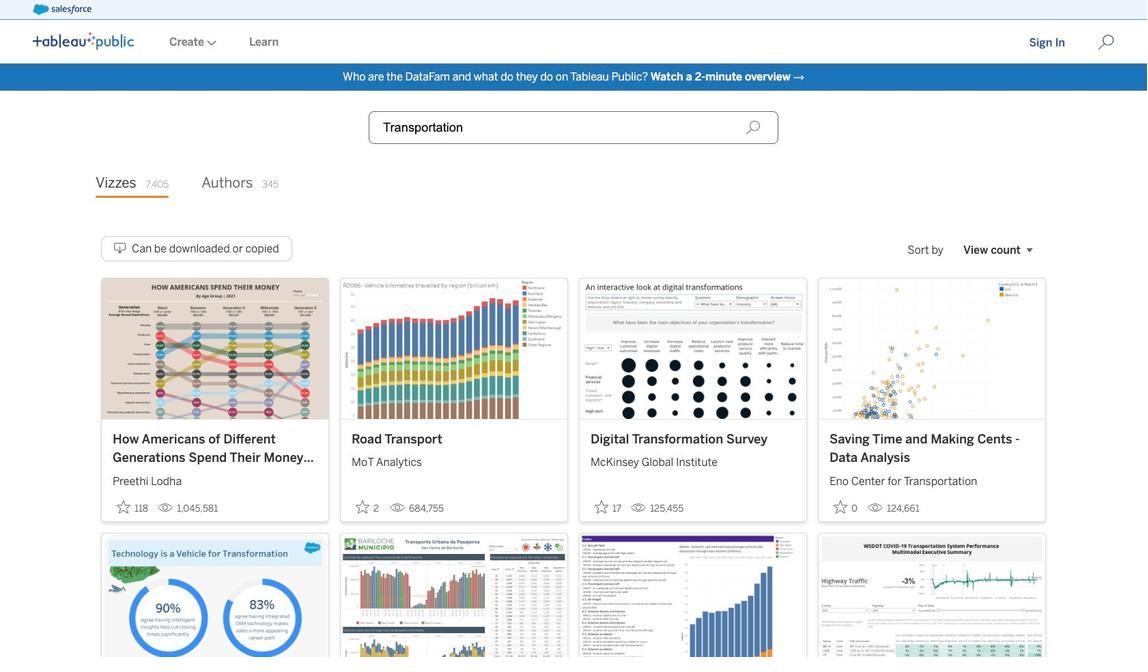 Task type: describe. For each thing, give the bounding box(es) containing it.
add favorite image for 4th add favorite button from right
[[117, 500, 130, 514]]

Search input field
[[369, 111, 778, 144]]

add favorite image for 3rd add favorite button from right
[[356, 500, 369, 514]]

1 add favorite button from the left
[[113, 496, 152, 519]]

logo image
[[33, 32, 134, 50]]

salesforce logo image
[[33, 4, 91, 15]]

4 add favorite button from the left
[[830, 496, 862, 519]]

search image
[[746, 120, 761, 135]]

add favorite image for 3rd add favorite button from left
[[595, 500, 608, 514]]

3 add favorite button from the left
[[591, 496, 626, 519]]



Task type: vqa. For each thing, say whether or not it's contained in the screenshot.
right Add Favorite icon
yes



Task type: locate. For each thing, give the bounding box(es) containing it.
add favorite image for 4th add favorite button from the left
[[834, 500, 847, 514]]

go to search image
[[1081, 34, 1131, 51]]

Add Favorite button
[[113, 496, 152, 519], [352, 496, 384, 519], [591, 496, 626, 519], [830, 496, 862, 519]]

add favorite image
[[117, 500, 130, 514], [356, 500, 369, 514], [595, 500, 608, 514], [834, 500, 847, 514]]

workbook thumbnail image
[[102, 278, 328, 419], [341, 278, 567, 419], [580, 278, 806, 419], [819, 278, 1045, 419], [102, 534, 328, 657], [341, 534, 567, 657], [580, 534, 806, 657], [819, 534, 1045, 657]]

3 add favorite image from the left
[[595, 500, 608, 514]]

4 add favorite image from the left
[[834, 500, 847, 514]]

1 add favorite image from the left
[[117, 500, 130, 514]]

create image
[[204, 40, 216, 46]]

2 add favorite image from the left
[[356, 500, 369, 514]]

2 add favorite button from the left
[[352, 496, 384, 519]]



